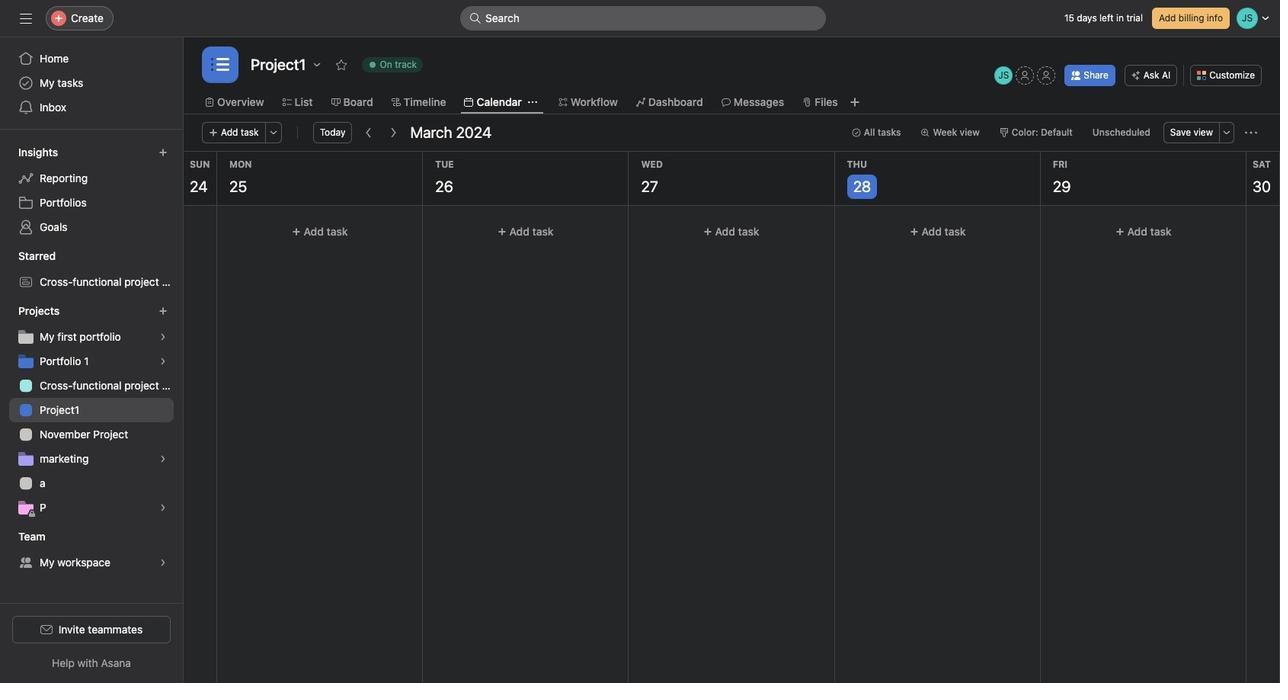 Task type: vqa. For each thing, say whether or not it's contained in the screenshot.
Tab actions image
yes



Task type: locate. For each thing, give the bounding box(es) containing it.
new insights image
[[159, 148, 168, 157]]

list box
[[461, 6, 827, 30]]

next week image
[[388, 127, 400, 139]]

more actions image
[[1246, 127, 1258, 139], [269, 128, 278, 137]]

hide sidebar image
[[20, 12, 32, 24]]

tab actions image
[[528, 98, 537, 107]]

see details, p image
[[159, 503, 168, 512]]

previous week image
[[363, 127, 375, 139]]

see details, portfolio 1 image
[[159, 357, 168, 366]]

add tab image
[[849, 96, 861, 108]]

manage project members image
[[995, 66, 1014, 85]]

1 horizontal spatial more actions image
[[1246, 127, 1258, 139]]

new project or portfolio image
[[159, 307, 168, 316]]



Task type: describe. For each thing, give the bounding box(es) containing it.
see details, my workspace image
[[159, 558, 168, 567]]

starred element
[[0, 242, 183, 297]]

teams element
[[0, 523, 183, 578]]

see details, my first portfolio image
[[159, 332, 168, 342]]

more options image
[[1223, 128, 1232, 137]]

list image
[[211, 56, 230, 74]]

add to starred image
[[335, 59, 347, 71]]

0 horizontal spatial more actions image
[[269, 128, 278, 137]]

insights element
[[0, 139, 183, 242]]

prominent image
[[470, 12, 482, 24]]

projects element
[[0, 297, 183, 523]]

global element
[[0, 37, 183, 129]]

see details, marketing image
[[159, 454, 168, 464]]



